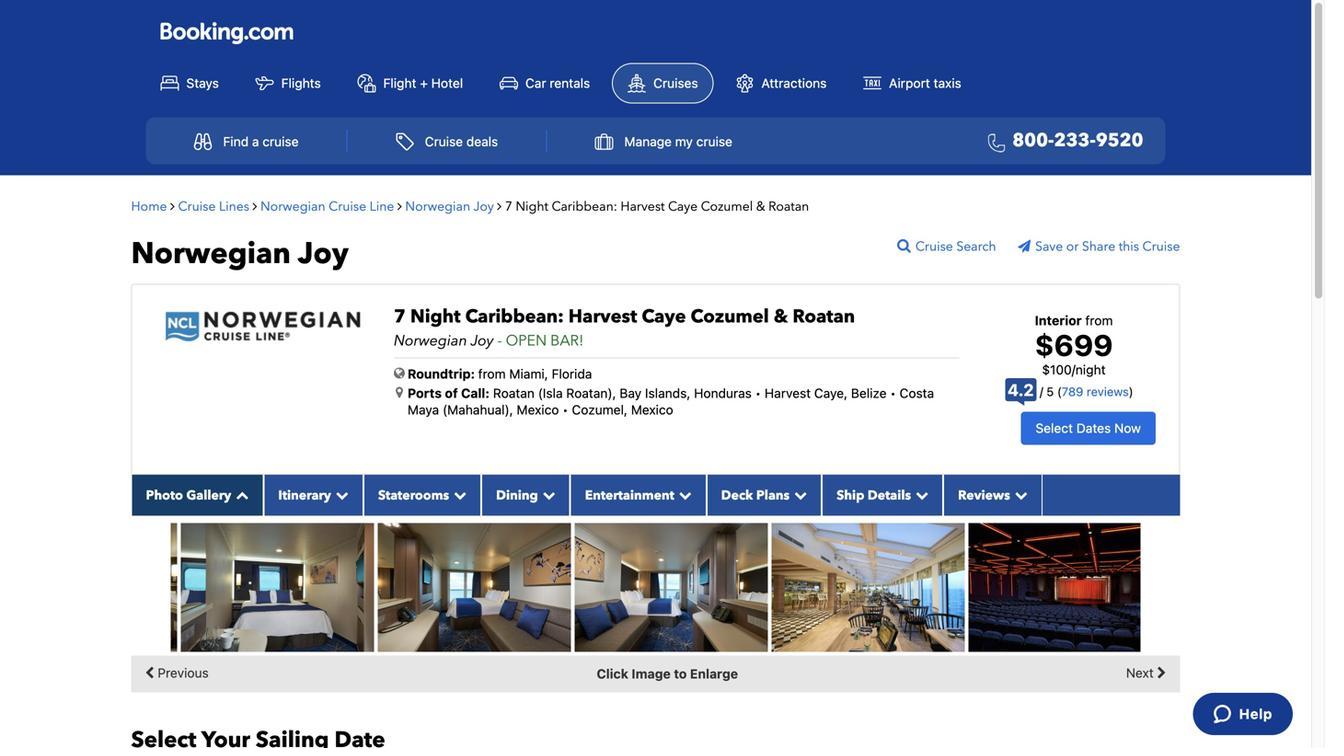 Task type: vqa. For each thing, say whether or not it's contained in the screenshot.
Indulge
no



Task type: describe. For each thing, give the bounding box(es) containing it.
mexico inside "costa maya (mahahual), mexico"
[[517, 402, 559, 418]]

ports of call:
[[408, 386, 490, 401]]

deck plans
[[721, 487, 790, 504]]

caye,
[[814, 386, 848, 401]]

taxis
[[934, 76, 961, 91]]

caye for 7 night caribbean: harvest caye cozumel & roatan
[[668, 198, 698, 215]]

airport taxis link
[[849, 64, 976, 103]]

rentals
[[550, 76, 590, 91]]

itinerary
[[278, 487, 331, 504]]

entertainment
[[585, 487, 674, 504]]

800-233-9520 link
[[980, 128, 1143, 155]]

a
[[252, 134, 259, 149]]

previous
[[154, 665, 209, 680]]

lines
[[219, 198, 249, 215]]

chevron up image
[[231, 488, 249, 501]]

angle right image for norwegian
[[397, 200, 402, 213]]

flight + hotel link
[[343, 64, 478, 103]]

7 night caribbean: harvest caye cozumel & roatan
[[505, 198, 809, 215]]

attractions
[[761, 76, 827, 91]]

)
[[1129, 385, 1133, 399]]

flight
[[383, 76, 416, 91]]

& for 7 night caribbean: harvest caye cozumel & roatan norwegian joy - open bar!
[[774, 304, 788, 329]]

search image
[[897, 239, 916, 253]]

ship
[[837, 487, 864, 504]]

789 reviews link
[[1062, 385, 1129, 399]]

cruise for find a cruise
[[263, 134, 299, 149]]

cruise search link
[[897, 238, 1015, 256]]

flights
[[281, 76, 321, 91]]

this
[[1119, 238, 1139, 256]]

find
[[223, 134, 249, 149]]

cruise right this
[[1143, 238, 1180, 256]]

staterooms button
[[363, 475, 481, 516]]

2 vertical spatial roatan
[[493, 386, 535, 401]]

balcony image
[[378, 523, 571, 652]]

manage my cruise
[[624, 134, 732, 149]]

interior from $699 $100 / night
[[1035, 313, 1113, 377]]

details
[[868, 487, 911, 504]]

open
[[506, 331, 547, 351]]

789
[[1062, 385, 1083, 399]]

from for miami,
[[478, 366, 506, 381]]

cruises
[[653, 76, 698, 91]]

cruise for cruise deals
[[425, 134, 463, 149]]

cruise deals
[[425, 134, 498, 149]]

1 horizontal spatial •
[[755, 386, 761, 401]]

to
[[674, 666, 687, 681]]

call:
[[461, 386, 490, 401]]

staterooms
[[378, 487, 449, 504]]

home
[[131, 198, 167, 215]]

chevron down image for reviews
[[1010, 488, 1028, 501]]

chevron down image for entertainment
[[674, 488, 692, 501]]

suite image
[[575, 523, 768, 652]]

enlarge
[[690, 666, 738, 681]]

costa
[[900, 386, 934, 401]]

line
[[370, 198, 394, 215]]

roundtrip: from miami, florida
[[408, 366, 592, 381]]

flight + hotel
[[383, 76, 463, 91]]

joy inside 7 night caribbean: harvest caye cozumel & roatan norwegian joy - open bar!
[[471, 331, 494, 351]]

+
[[420, 76, 428, 91]]

1 vertical spatial joy
[[298, 234, 349, 274]]

belize
[[851, 386, 887, 401]]

photo gallery button
[[131, 475, 264, 516]]

7 for 7 night caribbean: harvest caye cozumel & roatan
[[505, 198, 512, 215]]

photo gallery
[[146, 487, 231, 504]]

cruise for manage my cruise
[[696, 134, 732, 149]]

4.2 / 5 ( 789 reviews )
[[1008, 380, 1133, 400]]

save or share this cruise link
[[1018, 238, 1180, 256]]

airport
[[889, 76, 930, 91]]

0 horizontal spatial •
[[563, 402, 568, 418]]

1 angle right image from the left
[[170, 200, 175, 213]]

2 mexico from the left
[[631, 402, 673, 418]]

car
[[525, 76, 546, 91]]

find a cruise link
[[174, 124, 319, 159]]

norwegian cruise line
[[260, 198, 394, 215]]

norwegian joy link
[[405, 198, 497, 215]]

of
[[445, 386, 458, 401]]

roundtrip:
[[408, 366, 475, 381]]

flights link
[[241, 64, 336, 103]]

norwegian right lines
[[260, 198, 325, 215]]

select
[[1036, 420, 1073, 436]]

itinerary button
[[264, 475, 363, 516]]

entertainment button
[[570, 475, 707, 516]]

florida
[[552, 366, 592, 381]]

0 vertical spatial norwegian joy
[[405, 198, 494, 215]]

hotel
[[431, 76, 463, 91]]

deck
[[721, 487, 753, 504]]

manage my cruise button
[[575, 124, 753, 159]]

chevron down image for deck plans
[[790, 488, 807, 501]]

booking.com home image
[[161, 21, 293, 46]]

roatan),
[[566, 386, 616, 401]]

4.2
[[1008, 380, 1034, 400]]

cruise search
[[916, 238, 996, 256]]

previous link
[[140, 659, 209, 687]]

dining
[[496, 487, 538, 504]]

photo gallery image thumbnails navigation
[[131, 656, 1180, 692]]

chevron down image for itinerary
[[331, 488, 349, 501]]

honduras
[[694, 386, 752, 401]]

reviews
[[958, 487, 1010, 504]]



Task type: locate. For each thing, give the bounding box(es) containing it.
7 right angle right icon
[[505, 198, 512, 215]]

chevron down image for ship details
[[911, 488, 929, 501]]

0 horizontal spatial 7
[[394, 304, 406, 329]]

dates
[[1077, 420, 1111, 436]]

photo
[[146, 487, 183, 504]]

roatan inside 7 night caribbean: harvest caye cozumel & roatan norwegian joy - open bar!
[[793, 304, 855, 329]]

travel menu navigation
[[146, 117, 1166, 164]]

caye down my
[[668, 198, 698, 215]]

from for $699
[[1085, 313, 1113, 328]]

next
[[1126, 665, 1157, 680]]

angle right image right home
[[170, 200, 175, 213]]

mexico down 'islands,'
[[631, 402, 673, 418]]

1 horizontal spatial cruise
[[696, 134, 732, 149]]

norwegian joy down lines
[[131, 234, 349, 274]]

2 vertical spatial harvest
[[765, 386, 811, 401]]

night
[[516, 198, 548, 215], [410, 304, 461, 329]]

airport taxis
[[889, 76, 961, 91]]

cruise deals link
[[376, 124, 518, 159]]

1 vertical spatial harvest
[[568, 304, 637, 329]]

or
[[1066, 238, 1079, 256]]

1 vertical spatial night
[[410, 304, 461, 329]]

from inside interior from $699 $100 / night
[[1085, 313, 1113, 328]]

caye inside 7 night caribbean: harvest caye cozumel & roatan norwegian joy - open bar!
[[642, 304, 686, 329]]

cruise left the line
[[329, 198, 366, 215]]

harvest for 7 night caribbean: harvest caye cozumel & roatan
[[621, 198, 665, 215]]

harvest for 7 night caribbean: harvest caye cozumel & roatan norwegian joy - open bar!
[[568, 304, 637, 329]]

• down "(isla"
[[563, 402, 568, 418]]

•
[[755, 386, 761, 401], [890, 386, 896, 401], [563, 402, 568, 418]]

/ up 4.2 / 5 ( 789 reviews )
[[1072, 362, 1076, 377]]

cruise for cruise lines
[[178, 198, 216, 215]]

from right interior
[[1085, 313, 1113, 328]]

cruise left deals
[[425, 134, 463, 149]]

chevron right image
[[1157, 659, 1166, 687]]

car rentals link
[[485, 64, 605, 103]]

miami,
[[509, 366, 548, 381]]

7 for 7 night caribbean: harvest caye cozumel & roatan norwegian joy - open bar!
[[394, 304, 406, 329]]

& for 7 night caribbean: harvest caye cozumel & roatan
[[756, 198, 765, 215]]

stays
[[186, 76, 219, 91]]

globe image
[[394, 367, 405, 380]]

reviews
[[1087, 385, 1129, 399]]

1 horizontal spatial norwegian joy
[[405, 198, 494, 215]]

norwegian
[[260, 198, 325, 215], [405, 198, 470, 215], [131, 234, 291, 274], [394, 331, 467, 351]]

harvest
[[621, 198, 665, 215], [568, 304, 637, 329], [765, 386, 811, 401]]

angle right image right lines
[[253, 200, 257, 213]]

800-233-9520
[[1013, 128, 1143, 153]]

chevron down image inside dining dropdown button
[[538, 488, 556, 501]]

now
[[1114, 420, 1141, 436]]

cozumel,
[[572, 402, 628, 418]]

2 horizontal spatial angle right image
[[397, 200, 402, 213]]

0 vertical spatial joy
[[473, 198, 494, 215]]

select          dates now link
[[1021, 412, 1156, 445]]

1 vertical spatial cozumel
[[691, 304, 769, 329]]

search
[[956, 238, 996, 256]]

5
[[1047, 385, 1054, 399]]

caribbean: inside 7 night caribbean: harvest caye cozumel & roatan norwegian joy - open bar!
[[465, 304, 564, 329]]

cruise
[[425, 134, 463, 149], [178, 198, 216, 215], [329, 198, 366, 215], [916, 238, 953, 256], [1143, 238, 1180, 256]]

map marker image
[[396, 386, 403, 399]]

0 vertical spatial /
[[1072, 362, 1076, 377]]

0 horizontal spatial from
[[478, 366, 506, 381]]

norwegian cruise line image
[[164, 310, 362, 343]]

norwegian inside 7 night caribbean: harvest caye cozumel & roatan norwegian joy - open bar!
[[394, 331, 467, 351]]

night
[[1076, 362, 1106, 377]]

norwegian joy left angle right icon
[[405, 198, 494, 215]]

norwegian cruise line link
[[260, 198, 394, 215]]

$699
[[1035, 328, 1113, 363]]

800-
[[1013, 128, 1054, 153]]

0 vertical spatial from
[[1085, 313, 1113, 328]]

roatan for 7 night caribbean: harvest caye cozumel & roatan norwegian joy - open bar!
[[793, 304, 855, 329]]

save
[[1035, 238, 1063, 256]]

angle right image
[[170, 200, 175, 213], [253, 200, 257, 213], [397, 200, 402, 213]]

3 angle right image from the left
[[397, 200, 402, 213]]

cruise right a
[[263, 134, 299, 149]]

7 night caribbean: harvest caye cozumel & roatan norwegian joy - open bar!
[[394, 304, 855, 351]]

harvest down manage
[[621, 198, 665, 215]]

cozumel for 7 night caribbean: harvest caye cozumel & roatan
[[701, 198, 753, 215]]

• right 'honduras'
[[755, 386, 761, 401]]

cruise lines
[[178, 198, 249, 215]]

norwegian joy
[[405, 198, 494, 215], [131, 234, 349, 274]]

angle right image
[[497, 200, 502, 213]]

0 horizontal spatial chevron down image
[[449, 488, 467, 501]]

cruise lines link
[[178, 198, 249, 215]]

cozumel, mexico
[[568, 402, 673, 418]]

deals
[[466, 134, 498, 149]]

paper plane image
[[1018, 240, 1035, 253]]

2 cruise from the left
[[696, 134, 732, 149]]

ship details button
[[822, 475, 943, 516]]

chevron down image inside deck plans dropdown button
[[790, 488, 807, 501]]

angle right image right the line
[[397, 200, 402, 213]]

chevron down image inside ship details dropdown button
[[911, 488, 929, 501]]

0 vertical spatial caribbean:
[[552, 198, 617, 215]]

233-
[[1054, 128, 1096, 153]]

(isla
[[538, 386, 563, 401]]

joy theater image
[[969, 523, 1162, 652]]

1 vertical spatial caribbean:
[[465, 304, 564, 329]]

chevron down image for staterooms
[[449, 488, 467, 501]]

caribbean: up open
[[465, 304, 564, 329]]

night for 7 night caribbean: harvest caye cozumel & roatan norwegian joy - open bar!
[[410, 304, 461, 329]]

1 vertical spatial &
[[774, 304, 788, 329]]

home link
[[131, 198, 167, 215]]

caribbean:
[[552, 198, 617, 215], [465, 304, 564, 329]]

0 horizontal spatial night
[[410, 304, 461, 329]]

7 inside 7 night caribbean: harvest caye cozumel & roatan norwegian joy - open bar!
[[394, 304, 406, 329]]

1 vertical spatial from
[[478, 366, 506, 381]]

cozumel down manage my cruise
[[701, 198, 753, 215]]

norwegian up the roundtrip:
[[394, 331, 467, 351]]

1 horizontal spatial 7
[[505, 198, 512, 215]]

joy left -
[[471, 331, 494, 351]]

1 mexico from the left
[[517, 402, 559, 418]]

stays link
[[146, 64, 234, 103]]

chevron down image for dining
[[538, 488, 556, 501]]

0 horizontal spatial &
[[756, 198, 765, 215]]

joy left angle right icon
[[473, 198, 494, 215]]

1 chevron down image from the left
[[449, 488, 467, 501]]

night right angle right icon
[[516, 198, 548, 215]]

1 vertical spatial caye
[[642, 304, 686, 329]]

night for 7 night caribbean: harvest caye cozumel & roatan
[[516, 198, 548, 215]]

bay
[[620, 386, 642, 401]]

chevron down image left dining
[[449, 488, 467, 501]]

1 cruise from the left
[[263, 134, 299, 149]]

chevron down image inside entertainment dropdown button
[[674, 488, 692, 501]]

1 vertical spatial 7
[[394, 304, 406, 329]]

image
[[632, 666, 671, 681]]

plans
[[756, 487, 790, 504]]

chevron down image inside staterooms dropdown button
[[449, 488, 467, 501]]

click image to enlarge
[[597, 666, 738, 681]]

cruise inside dropdown button
[[696, 134, 732, 149]]

norwegian joy main content
[[0, 185, 1189, 748]]

2 horizontal spatial chevron down image
[[911, 488, 929, 501]]

joy down norwegian cruise line
[[298, 234, 349, 274]]

select          dates now
[[1036, 420, 1141, 436]]

cruise left search
[[916, 238, 953, 256]]

roatan for 7 night caribbean: harvest caye cozumel & roatan
[[769, 198, 809, 215]]

3 chevron down image from the left
[[911, 488, 929, 501]]

0 horizontal spatial /
[[1040, 385, 1043, 399]]

cruise for cruise search
[[916, 238, 953, 256]]

caribbean: for 7 night caribbean: harvest caye cozumel & roatan
[[552, 198, 617, 215]]

chevron down image
[[449, 488, 467, 501], [538, 488, 556, 501], [911, 488, 929, 501]]

cruises link
[[612, 63, 714, 104]]

my
[[675, 134, 693, 149]]

cozumel for 7 night caribbean: harvest caye cozumel & roatan norwegian joy - open bar!
[[691, 304, 769, 329]]

-
[[497, 331, 502, 351]]

chevron down image left entertainment
[[538, 488, 556, 501]]

chevron down image left reviews
[[911, 488, 929, 501]]

mexico down "(isla"
[[517, 402, 559, 418]]

islands,
[[645, 386, 691, 401]]

car rentals
[[525, 76, 590, 91]]

caye up 'islands,'
[[642, 304, 686, 329]]

0 vertical spatial &
[[756, 198, 765, 215]]

& inside 7 night caribbean: harvest caye cozumel & roatan norwegian joy - open bar!
[[774, 304, 788, 329]]

2 horizontal spatial •
[[890, 386, 896, 401]]

/ inside interior from $699 $100 / night
[[1072, 362, 1076, 377]]

interior image
[[0, 523, 177, 652]]

$100
[[1042, 362, 1072, 377]]

3 chevron down image from the left
[[790, 488, 807, 501]]

chevron down image inside reviews dropdown button
[[1010, 488, 1028, 501]]

angle right image for cruise
[[253, 200, 257, 213]]

night up the roundtrip:
[[410, 304, 461, 329]]

0 vertical spatial roatan
[[769, 198, 809, 215]]

roatan (isla roatan), bay islands, honduras • harvest caye, belize •
[[493, 386, 896, 401]]

0 vertical spatial cozumel
[[701, 198, 753, 215]]

caye for 7 night caribbean: harvest caye cozumel & roatan norwegian joy - open bar!
[[642, 304, 686, 329]]

oceanview image
[[181, 523, 374, 652]]

1 horizontal spatial mexico
[[631, 402, 673, 418]]

1 horizontal spatial angle right image
[[253, 200, 257, 213]]

0 vertical spatial caye
[[668, 198, 698, 215]]

0 vertical spatial night
[[516, 198, 548, 215]]

reviews button
[[943, 475, 1042, 516]]

1 horizontal spatial &
[[774, 304, 788, 329]]

2 angle right image from the left
[[253, 200, 257, 213]]

caye
[[668, 198, 698, 215], [642, 304, 686, 329]]

chevron left image
[[145, 659, 154, 687]]

(mahahual),
[[443, 402, 513, 418]]

joy
[[473, 198, 494, 215], [298, 234, 349, 274], [471, 331, 494, 351]]

chevron down image
[[331, 488, 349, 501], [674, 488, 692, 501], [790, 488, 807, 501], [1010, 488, 1028, 501]]

cruise
[[263, 134, 299, 149], [696, 134, 732, 149]]

cozumel inside 7 night caribbean: harvest caye cozumel & roatan norwegian joy - open bar!
[[691, 304, 769, 329]]

/
[[1072, 362, 1076, 377], [1040, 385, 1043, 399]]

cozumel up 'honduras'
[[691, 304, 769, 329]]

attractions link
[[721, 64, 841, 103]]

2 chevron down image from the left
[[538, 488, 556, 501]]

harvest left the "caye,"
[[765, 386, 811, 401]]

1 horizontal spatial from
[[1085, 313, 1113, 328]]

1 horizontal spatial night
[[516, 198, 548, 215]]

7 up globe icon
[[394, 304, 406, 329]]

caribbean: for 7 night caribbean: harvest caye cozumel & roatan norwegian joy - open bar!
[[465, 304, 564, 329]]

roatan
[[769, 198, 809, 215], [793, 304, 855, 329], [493, 386, 535, 401]]

1 vertical spatial /
[[1040, 385, 1043, 399]]

norwegian down cruise lines
[[131, 234, 291, 274]]

ports
[[408, 386, 442, 401]]

0 vertical spatial harvest
[[621, 198, 665, 215]]

&
[[756, 198, 765, 215], [774, 304, 788, 329]]

food republic image
[[772, 523, 965, 652]]

norwegian right the line
[[405, 198, 470, 215]]

0 horizontal spatial cruise
[[263, 134, 299, 149]]

cruise right my
[[696, 134, 732, 149]]

cozumel
[[701, 198, 753, 215], [691, 304, 769, 329]]

1 vertical spatial norwegian joy
[[131, 234, 349, 274]]

caribbean: right angle right icon
[[552, 198, 617, 215]]

/ left 5 on the bottom of the page
[[1040, 385, 1043, 399]]

save or share this cruise
[[1035, 238, 1180, 256]]

1 horizontal spatial /
[[1072, 362, 1076, 377]]

harvest up bar!
[[568, 304, 637, 329]]

4 chevron down image from the left
[[1010, 488, 1028, 501]]

next link
[[1126, 659, 1171, 687]]

0 horizontal spatial norwegian joy
[[131, 234, 349, 274]]

deck plans button
[[707, 475, 822, 516]]

cruise left lines
[[178, 198, 216, 215]]

chevron down image inside itinerary dropdown button
[[331, 488, 349, 501]]

dining button
[[481, 475, 570, 516]]

maya
[[408, 402, 439, 418]]

cruise inside 'link'
[[263, 134, 299, 149]]

• left costa
[[890, 386, 896, 401]]

2 vertical spatial joy
[[471, 331, 494, 351]]

costa maya (mahahual), mexico
[[408, 386, 934, 418]]

night inside 7 night caribbean: harvest caye cozumel & roatan norwegian joy - open bar!
[[410, 304, 461, 329]]

/ inside 4.2 / 5 ( 789 reviews )
[[1040, 385, 1043, 399]]

2 chevron down image from the left
[[674, 488, 692, 501]]

1 horizontal spatial chevron down image
[[538, 488, 556, 501]]

0 vertical spatial 7
[[505, 198, 512, 215]]

harvest inside 7 night caribbean: harvest caye cozumel & roatan norwegian joy - open bar!
[[568, 304, 637, 329]]

0 horizontal spatial mexico
[[517, 402, 559, 418]]

(
[[1057, 385, 1062, 399]]

cruise inside travel menu navigation
[[425, 134, 463, 149]]

from up call:
[[478, 366, 506, 381]]

0 horizontal spatial angle right image
[[170, 200, 175, 213]]

1 chevron down image from the left
[[331, 488, 349, 501]]

1 vertical spatial roatan
[[793, 304, 855, 329]]



